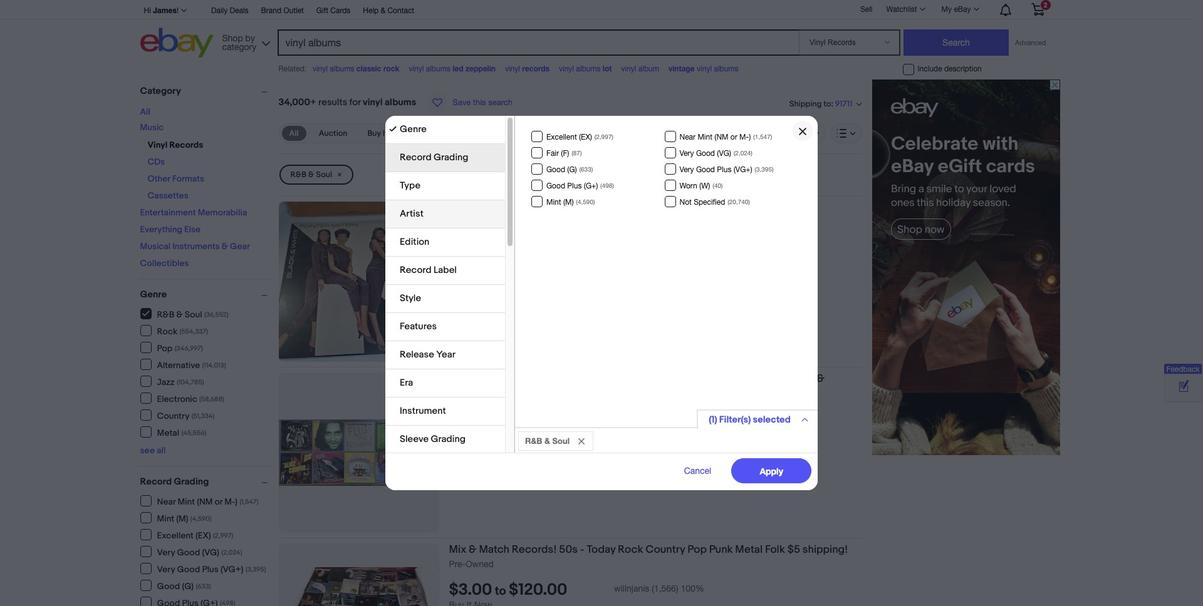 Task type: vqa. For each thing, say whether or not it's contained in the screenshot.


Task type: locate. For each thing, give the bounding box(es) containing it.
2 pre- from the top
[[449, 560, 466, 570]]

vinyl for vinyl albums classic rock
[[313, 65, 328, 73]]

shipping down $2.00 to $19.00
[[479, 455, 512, 465]]

2 horizontal spatial plus
[[718, 166, 732, 174]]

0 vertical spatial (633)
[[580, 166, 593, 173]]

pop left punk
[[688, 544, 707, 557]]

record grading button
[[140, 477, 273, 488]]

2 owned from the top
[[466, 560, 494, 570]]

metal left folk
[[736, 544, 763, 557]]

1 vertical spatial (1,547)
[[240, 498, 259, 506]]

vinyl right records
[[559, 65, 574, 73]]

grading down genre tab
[[434, 152, 469, 164]]

watch pointer sisters black & white lp 1981 vinyl album - slow hand, should i do it image
[[417, 209, 432, 224]]

1 horizontal spatial -
[[688, 202, 692, 214]]

instrument
[[400, 406, 446, 418]]

1 horizontal spatial )
[[749, 133, 751, 142]]

vinyl left records
[[505, 65, 520, 73]]

1 horizontal spatial or
[[731, 133, 738, 142]]

good (g) (633)
[[547, 166, 593, 174], [157, 582, 211, 592]]

excellent down record grading dropdown button
[[157, 531, 194, 541]]

record label
[[400, 265, 457, 277]]

0 horizontal spatial (3,395)
[[246, 566, 266, 574]]

0 horizontal spatial (vg)
[[202, 548, 219, 558]]

0 horizontal spatial (1,547)
[[240, 498, 259, 506]]

worn
[[680, 182, 698, 191]]

2 vertical spatial record
[[140, 477, 172, 488]]

led
[[453, 64, 464, 73]]

soul down auction link
[[316, 170, 332, 180]]

banner
[[140, 0, 1054, 61]]

near mint (nm or m-) (1,547) up (40)
[[680, 133, 773, 142]]

soul up (554,337)
[[185, 309, 202, 320]]

1 horizontal spatial r&b & soul
[[525, 436, 570, 446]]

1 horizontal spatial plus
[[568, 182, 582, 191]]

help & contact link
[[363, 4, 415, 18]]

record down edition
[[400, 265, 432, 277]]

to inside "$3.00 to $120.00"
[[495, 585, 506, 600]]

vinyl left album
[[622, 65, 637, 73]]

pop inside mix & match records! 50s - today rock country pop punk metal folk $5 shipping! pre-owned
[[688, 544, 707, 557]]

owned down "pointer"
[[466, 218, 494, 228]]

tab list containing genre
[[386, 116, 505, 607]]

records
[[522, 64, 550, 73]]

vinyl for vinyl album
[[622, 65, 637, 73]]

albums up filter applied image
[[385, 97, 417, 108]]

r&b
[[291, 170, 307, 180], [157, 309, 175, 320], [619, 373, 641, 386], [525, 436, 543, 446]]

now inside fikesfuntiques (4,505) 100% buy it now +$5.00 shipping
[[474, 443, 493, 453]]

& inside entertainment memorabilia everything else musical instruments & gear collectibles
[[222, 241, 228, 252]]

soul left remove filter - genre - r&b & soul image
[[553, 436, 570, 446]]

vinyl lps albums rock pop folk r&b soul jazz 60s 70s 80s 90s u pick & choose image
[[279, 420, 439, 487]]

0 horizontal spatial genre
[[140, 289, 167, 301]]

1 vertical spatial (nm
[[197, 497, 213, 508]]

(346,997)
[[175, 345, 203, 353]]

(w)
[[700, 182, 711, 191]]

genre inside tab
[[400, 124, 427, 135]]

0 vertical spatial r&b & soul
[[291, 170, 332, 180]]

& inside vinyl lps albums rock pop folk r&b soul jazz 60s 70s 80s 90s u pick & choose
[[817, 373, 825, 386]]

0 horizontal spatial excellent
[[157, 531, 194, 541]]

grading down (45,556)
[[174, 477, 209, 488]]

pre-
[[449, 218, 466, 228], [449, 560, 466, 570]]

edition
[[400, 236, 430, 248]]

1 vertical spatial grading
[[431, 434, 466, 446]]

70s
[[722, 373, 740, 386]]

1 shipping from the top
[[479, 282, 512, 292]]

genre for tab list containing genre
[[400, 124, 427, 135]]

genre right filter applied image
[[400, 124, 427, 135]]

to for $3.00
[[495, 585, 506, 600]]

vinyl up choose
[[449, 373, 473, 386]]

0 horizontal spatial (2,024)
[[222, 549, 242, 557]]

(nm up (40)
[[715, 133, 729, 142]]

to inside $2.00 to $19.00
[[495, 427, 507, 442]]

see all button
[[140, 446, 166, 456]]

all link down 34,000
[[282, 126, 306, 141]]

pop
[[157, 343, 173, 354], [688, 544, 707, 557]]

memorabilia
[[198, 208, 247, 218]]

1 vertical spatial (vg)
[[202, 548, 219, 558]]

1 horizontal spatial (1,547)
[[754, 133, 773, 140]]

34,000 + results for vinyl albums
[[279, 97, 417, 108]]

rock
[[157, 326, 178, 337], [618, 544, 644, 557]]

country down electronic
[[157, 411, 190, 422]]

albums
[[495, 373, 532, 386]]

record grading down all
[[140, 477, 209, 488]]

None submit
[[904, 29, 1010, 56]]

1 horizontal spatial all link
[[282, 126, 306, 141]]

1 horizontal spatial mint (m) (4,590)
[[547, 198, 595, 207]]

1 horizontal spatial (2,997)
[[595, 133, 614, 140]]

good
[[697, 149, 715, 158], [547, 166, 566, 174], [697, 166, 715, 174], [547, 182, 566, 191], [177, 548, 200, 558], [177, 565, 200, 575], [157, 582, 180, 592]]

& left remove filter - genre - r&b & soul image
[[545, 436, 551, 446]]

vinyl inside vinyl albums lot
[[559, 65, 574, 73]]

it right do
[[808, 202, 815, 214]]

country up (1,566)
[[646, 544, 686, 557]]

plus
[[718, 166, 732, 174], [568, 182, 582, 191], [202, 565, 219, 575]]

(2,997) up (498)
[[595, 133, 614, 140]]

mint (m) (4,590) down record grading dropdown button
[[157, 514, 212, 525]]

selected
[[753, 414, 791, 426]]

2 shipping from the top
[[479, 455, 512, 465]]

vinyl lps albums rock pop folk r&b soul jazz 60s 70s 80s 90s u pick & choose
[[449, 373, 825, 399]]

0 vertical spatial owned
[[466, 218, 494, 228]]

100% for fikesfuntiques (4,505) 100% buy it now +$5.00 shipping
[[700, 427, 724, 437]]

1 vertical spatial (m)
[[176, 514, 188, 525]]

rock up pop (346,997) in the bottom left of the page
[[157, 326, 178, 337]]

0 vertical spatial all link
[[140, 107, 150, 117]]

save this search button
[[424, 92, 517, 113]]

albums left classic
[[330, 65, 355, 73]]

vinyl inside vintage vinyl albums
[[697, 65, 712, 73]]

(633)
[[580, 166, 593, 173], [196, 583, 211, 591]]

zeppelin
[[466, 64, 496, 73]]

dialog
[[0, 0, 1204, 607]]

pop up alternative
[[157, 343, 173, 354]]

1 horizontal spatial (4,590)
[[576, 198, 595, 206]]

1 horizontal spatial excellent (ex) (2,997)
[[547, 133, 614, 142]]

genre for genre dropdown button
[[140, 289, 167, 301]]

- right 50s
[[580, 544, 585, 557]]

metal up all
[[157, 428, 179, 439]]

2 vertical spatial buy
[[449, 443, 465, 453]]

cds
[[148, 157, 165, 167]]

to right $2.00
[[495, 427, 507, 442]]

rock right today
[[618, 544, 644, 557]]

label
[[434, 265, 457, 277]]

buy up +$5.00
[[449, 443, 465, 453]]

- left slow
[[688, 202, 692, 214]]

pre- inside mix & match records! 50s - today rock country pop punk metal folk $5 shipping! pre-owned
[[449, 560, 466, 570]]

& right help
[[381, 6, 386, 15]]

1 horizontal spatial metal
[[736, 544, 763, 557]]

genre down collectibles link
[[140, 289, 167, 301]]

alternative
[[157, 360, 200, 371]]

albums right vintage
[[714, 65, 739, 73]]

fikesfuntiques
[[615, 427, 669, 437]]

it up +$3.92
[[467, 270, 472, 280]]

save this search
[[453, 98, 513, 107]]

r&b right "folk"
[[619, 373, 641, 386]]

vinyl for vinyl albums led zeppelin
[[409, 65, 424, 73]]

(2,997) down record grading dropdown button
[[213, 532, 233, 540]]

mint (m) (4,590)
[[547, 198, 595, 207], [157, 514, 212, 525]]

apply
[[760, 466, 784, 477]]

albums inside vinyl albums lot
[[576, 65, 601, 73]]

mint (m) (4,590) down good plus (g+) (498)
[[547, 198, 595, 207]]

albums inside vinyl albums classic rock
[[330, 65, 355, 73]]

soul
[[316, 170, 332, 180], [185, 309, 202, 320], [553, 436, 570, 446]]

vinyl album
[[622, 65, 660, 73]]

all down 34,000
[[289, 129, 299, 139]]

deals
[[230, 6, 249, 15]]

1 vertical spatial -
[[580, 544, 585, 557]]

(nm down record grading dropdown button
[[197, 497, 213, 508]]

near down record grading dropdown button
[[157, 497, 176, 508]]

1 horizontal spatial (nm
[[715, 133, 729, 142]]

1 pre- from the top
[[449, 218, 466, 228]]

vinyl right related:
[[313, 65, 328, 73]]

country (51,334)
[[157, 411, 215, 422]]

near mint (nm or m-) (1,547) inside dialog
[[680, 133, 773, 142]]

0 horizontal spatial soul
[[185, 309, 202, 320]]

all link up music 'link'
[[140, 107, 150, 117]]

vinyl lps albums rock pop folk r&b soul jazz 60s 70s 80s 90s u pick & choose link
[[449, 373, 863, 401]]

other
[[148, 174, 170, 184]]

(ex) up (87)
[[579, 133, 592, 142]]

excellent up fair (f) (87)
[[547, 133, 577, 142]]

r&b & soul down all text box
[[291, 170, 332, 180]]

country
[[157, 411, 190, 422], [646, 544, 686, 557]]

rock
[[535, 373, 565, 386]]

vinyl albums classic rock
[[313, 64, 400, 73]]

0 vertical spatial soul
[[316, 170, 332, 180]]

mint
[[698, 133, 713, 142], [547, 198, 562, 207], [178, 497, 195, 508], [157, 514, 174, 525]]

(4,590) down good plus (g+) (498)
[[576, 198, 595, 206]]

2 vertical spatial now
[[474, 443, 493, 453]]

albums for lot
[[576, 65, 601, 73]]

0 vertical spatial record
[[400, 152, 432, 164]]

buy inside the was: $6.99 10% off buy it now +$3.92 shipping
[[449, 270, 465, 280]]

0 horizontal spatial -
[[580, 544, 585, 557]]

0 vertical spatial plus
[[718, 166, 732, 174]]

0 horizontal spatial (633)
[[196, 583, 211, 591]]

gift cards
[[317, 6, 351, 15]]

1 vertical spatial buy
[[449, 270, 465, 280]]

vinyl for cassettes
[[148, 140, 168, 150]]

it inside pointer sisters black & white lp 1981 vinyl album - slow hand, should i do it pre-owned
[[808, 202, 815, 214]]

vinyl up cds link
[[148, 140, 168, 150]]

rock inside mix & match records! 50s - today rock country pop punk metal folk $5 shipping! pre-owned
[[618, 544, 644, 557]]

100% right (1,566)
[[681, 585, 705, 595]]

tab list
[[386, 116, 505, 607]]

1 owned from the top
[[466, 218, 494, 228]]

willnjanis (1,566) 100%
[[615, 585, 705, 595]]

i
[[787, 202, 789, 214]]

0 horizontal spatial very good plus (vg+) (3,395)
[[157, 565, 266, 575]]

& right 'pick'
[[817, 373, 825, 386]]

record grading down genre tab
[[400, 152, 469, 164]]

- inside mix & match records! 50s - today rock country pop punk metal folk $5 shipping! pre-owned
[[580, 544, 585, 557]]

vinyl inside pointer sisters black & white lp 1981 vinyl album - slow hand, should i do it pre-owned
[[627, 202, 651, 214]]

pre- down mix
[[449, 560, 466, 570]]

(4,590) down record grading dropdown button
[[190, 515, 212, 523]]

filter(s)
[[720, 414, 751, 426]]

1 horizontal spatial (ex)
[[579, 133, 592, 142]]

r&b down all text box
[[291, 170, 307, 180]]

1 horizontal spatial country
[[646, 544, 686, 557]]

2 vertical spatial soul
[[553, 436, 570, 446]]

very good plus (vg+) (3,395)
[[680, 166, 774, 174], [157, 565, 266, 575]]

save
[[453, 98, 471, 107]]

100% inside fikesfuntiques (4,505) 100% buy it now +$5.00 shipping
[[700, 427, 724, 437]]

1 horizontal spatial very good plus (vg+) (3,395)
[[680, 166, 774, 174]]

(45,556)
[[181, 429, 206, 437]]

0 vertical spatial rock
[[157, 326, 178, 337]]

albums left lot
[[576, 65, 601, 73]]

albums inside vinyl albums led zeppelin
[[426, 65, 451, 73]]

very good plus (vg+) (3,395) inside dialog
[[680, 166, 774, 174]]

vinyl inside vinyl albums classic rock
[[313, 65, 328, 73]]

(4,590)
[[576, 198, 595, 206], [190, 515, 212, 523]]

excellent (ex) (2,997) up (87)
[[547, 133, 614, 142]]

1 horizontal spatial (vg)
[[718, 149, 732, 158]]

lps
[[476, 373, 492, 386]]

$3.00 to $120.00
[[449, 581, 568, 601]]

0 vertical spatial very good (vg) (2,024)
[[680, 149, 753, 158]]

shipping down 10%
[[479, 282, 512, 292]]

vinyl inside "vinyl records"
[[505, 65, 520, 73]]

& down auction link
[[309, 170, 314, 180]]

artist
[[400, 208, 424, 220]]

& right mix
[[469, 544, 477, 557]]

remove filter - genre - r&b & soul image
[[579, 439, 585, 445]]

pre- down "pointer"
[[449, 218, 466, 228]]

vinyl right rock
[[409, 65, 424, 73]]

or
[[731, 133, 738, 142], [215, 497, 223, 508]]

buy
[[368, 129, 381, 139], [449, 270, 465, 280], [449, 443, 465, 453]]

near up 'worn'
[[680, 133, 696, 142]]

not specified (20,740)
[[680, 198, 751, 207]]

1 horizontal spatial soul
[[316, 170, 332, 180]]

0 vertical spatial mint (m) (4,590)
[[547, 198, 595, 207]]

it left filter applied image
[[383, 129, 388, 139]]

0 horizontal spatial metal
[[157, 428, 179, 439]]

2 vertical spatial vinyl
[[449, 373, 473, 386]]

(1,566)
[[652, 585, 679, 595]]

1 vertical spatial shipping
[[479, 455, 512, 465]]

1 vertical spatial 100%
[[681, 585, 705, 595]]

release
[[400, 349, 434, 361]]

0 vertical spatial very good plus (vg+) (3,395)
[[680, 166, 774, 174]]

1 vertical spatial metal
[[736, 544, 763, 557]]

(ex) down record grading dropdown button
[[196, 531, 211, 541]]

owned inside pointer sisters black & white lp 1981 vinyl album - slow hand, should i do it pre-owned
[[466, 218, 494, 228]]

& left gear
[[222, 241, 228, 252]]

1 vertical spatial country
[[646, 544, 686, 557]]

near mint (nm or m-) (1,547) down record grading dropdown button
[[157, 497, 259, 508]]

1 horizontal spatial near mint (nm or m-) (1,547)
[[680, 133, 773, 142]]

albums left the led
[[426, 65, 451, 73]]

100% down (1)
[[700, 427, 724, 437]]

outlet
[[284, 6, 304, 15]]

0 vertical spatial vinyl
[[148, 140, 168, 150]]

1 horizontal spatial (m)
[[564, 198, 574, 207]]

music link
[[140, 122, 164, 133]]

buy down was:
[[449, 270, 465, 280]]

specified
[[694, 198, 726, 207]]

(498)
[[601, 182, 614, 189]]

-
[[688, 202, 692, 214], [580, 544, 585, 557]]

all up music 'link'
[[140, 107, 150, 117]]

(m) down record grading dropdown button
[[176, 514, 188, 525]]

vinyl inside vinyl lps albums rock pop folk r&b soul jazz 60s 70s 80s 90s u pick & choose
[[449, 373, 473, 386]]

now inside the was: $6.99 10% off buy it now +$3.92 shipping
[[474, 270, 493, 280]]

1 vertical spatial very good (vg) (2,024)
[[157, 548, 242, 558]]

near
[[680, 133, 696, 142], [157, 497, 176, 508]]

(m) down good plus (g+) (498)
[[564, 198, 574, 207]]

r&b & soul left remove filter - genre - r&b & soul image
[[525, 436, 570, 446]]

1 horizontal spatial near
[[680, 133, 696, 142]]

0 vertical spatial to
[[495, 427, 507, 442]]

apply button
[[732, 459, 812, 484]]

0 horizontal spatial vinyl
[[148, 140, 168, 150]]

1 vertical spatial pre-
[[449, 560, 466, 570]]

(87)
[[572, 149, 582, 157]]

owned inside mix & match records! 50s - today rock country pop punk metal folk $5 shipping! pre-owned
[[466, 560, 494, 570]]

0 vertical spatial 100%
[[700, 427, 724, 437]]

electronic (58,688)
[[157, 394, 224, 405]]

1 vertical spatial (ex)
[[196, 531, 211, 541]]

vinyl inside vinyl records cds other formats cassettes
[[148, 140, 168, 150]]

it up +$5.00
[[467, 443, 472, 453]]

else
[[184, 224, 201, 235]]

it inside the was: $6.99 10% off buy it now +$3.92 shipping
[[467, 270, 472, 280]]

record down see all
[[140, 477, 172, 488]]

& inside mix & match records! 50s - today rock country pop punk metal folk $5 shipping! pre-owned
[[469, 544, 477, 557]]

see all
[[140, 446, 166, 456]]

& right black
[[551, 202, 559, 214]]

it inside fikesfuntiques (4,505) 100% buy it now +$5.00 shipping
[[467, 443, 472, 453]]

sell link
[[855, 5, 879, 14]]

0 vertical spatial country
[[157, 411, 190, 422]]

0 vertical spatial near mint (nm or m-) (1,547)
[[680, 133, 773, 142]]

record grading
[[400, 152, 469, 164], [140, 477, 209, 488]]

0 vertical spatial -
[[688, 202, 692, 214]]

0 horizontal spatial near mint (nm or m-) (1,547)
[[157, 497, 259, 508]]

to right $3.00
[[495, 585, 506, 600]]

0 vertical spatial record grading
[[400, 152, 469, 164]]

(51,334)
[[192, 412, 215, 420]]

0 horizontal spatial or
[[215, 497, 223, 508]]

(g+)
[[584, 182, 598, 191]]

formats
[[172, 174, 204, 184]]

vinyl right vintage
[[697, 65, 712, 73]]

buy left filter applied image
[[368, 129, 381, 139]]

0 vertical spatial (1,547)
[[754, 133, 773, 140]]

owned down "match"
[[466, 560, 494, 570]]

your shopping cart contains 2 items image
[[1031, 3, 1046, 16]]

1 vertical spatial )
[[235, 497, 238, 508]]

1 vertical spatial now
[[474, 270, 493, 280]]

(2,997) inside dialog
[[595, 133, 614, 140]]

good plus (g+) (498)
[[547, 182, 614, 191]]

mix & match records! 50s - today rock country pop punk metal folk $5 shipping! pre-owned
[[449, 544, 849, 570]]

excellent (ex) (2,997) down record grading dropdown button
[[157, 531, 233, 541]]

metal inside mix & match records! 50s - today rock country pop punk metal folk $5 shipping! pre-owned
[[736, 544, 763, 557]]

other formats link
[[148, 174, 204, 184]]

this
[[473, 98, 486, 107]]

0 vertical spatial pop
[[157, 343, 173, 354]]

record up type
[[400, 152, 432, 164]]

entertainment
[[140, 208, 196, 218]]

grading up +$5.00
[[431, 434, 466, 446]]

filter applied image
[[389, 125, 397, 133]]

80s
[[743, 373, 761, 386]]

advertisement region
[[873, 80, 1061, 456]]

0 vertical spatial (2,997)
[[595, 133, 614, 140]]

0 horizontal spatial all link
[[140, 107, 150, 117]]

choose
[[449, 386, 488, 399]]

1 vertical spatial rock
[[618, 544, 644, 557]]

vinyl inside vinyl albums led zeppelin
[[409, 65, 424, 73]]

vinyl right 1981
[[627, 202, 651, 214]]



Task type: describe. For each thing, give the bounding box(es) containing it.
$19.00
[[509, 423, 557, 443]]

folk
[[591, 373, 617, 386]]

help & contact
[[363, 6, 415, 15]]

auction link
[[311, 126, 355, 141]]

mix & match records! 50s - today rock country pop punk metal folk $5 shipping! heading
[[449, 544, 849, 557]]

fair
[[547, 149, 559, 158]]

0 vertical spatial or
[[731, 133, 738, 142]]

34,000
[[279, 97, 310, 108]]

pointer sisters black & white lp 1981 vinyl album - slow hand, should i do it pre-owned
[[449, 202, 815, 228]]

1 vertical spatial or
[[215, 497, 223, 508]]

0 vertical spatial (nm
[[715, 133, 729, 142]]

rock
[[384, 64, 400, 73]]

(114,013)
[[202, 361, 226, 370]]

sisters
[[486, 202, 519, 214]]

instruments
[[173, 241, 220, 252]]

punk
[[710, 544, 733, 557]]

1 vertical spatial excellent (ex) (2,997)
[[157, 531, 233, 541]]

vinyl albums led zeppelin
[[409, 64, 496, 73]]

off
[[519, 257, 530, 267]]

for
[[350, 97, 361, 108]]

country inside mix & match records! 50s - today rock country pop punk metal folk $5 shipping! pre-owned
[[646, 544, 686, 557]]

feedback
[[1167, 365, 1201, 374]]

results
[[319, 97, 348, 108]]

$6.99
[[471, 257, 493, 267]]

vinyl records cds other formats cassettes
[[148, 140, 204, 201]]

0 horizontal spatial good (g) (633)
[[157, 582, 211, 592]]

shipping inside the was: $6.99 10% off buy it now +$3.92 shipping
[[479, 282, 512, 292]]

- inside pointer sisters black & white lp 1981 vinyl album - slow hand, should i do it pre-owned
[[688, 202, 692, 214]]

2 vertical spatial grading
[[174, 477, 209, 488]]

albums for classic
[[330, 65, 355, 73]]

(36,552)
[[204, 311, 229, 319]]

0 vertical spatial excellent (ex) (2,997)
[[547, 133, 614, 142]]

1 vertical spatial excellent
[[157, 531, 194, 541]]

(vg+) inside dialog
[[734, 166, 753, 174]]

0 horizontal spatial pop
[[157, 343, 173, 354]]

cassettes
[[148, 191, 189, 201]]

genre button
[[140, 289, 273, 301]]

description
[[945, 65, 982, 73]]

vinyl lps albums rock pop folk r&b soul jazz 60s 70s 80s 90s u pick & choose heading
[[449, 373, 825, 399]]

see
[[140, 446, 155, 456]]

soul inside dialog
[[553, 436, 570, 446]]

sell
[[861, 5, 873, 14]]

banner containing sell
[[140, 0, 1054, 61]]

records
[[169, 140, 203, 150]]

0 horizontal spatial record grading
[[140, 477, 209, 488]]

genre tab
[[386, 116, 505, 144]]

& inside account navigation
[[381, 6, 386, 15]]

musical
[[140, 241, 171, 252]]

1981
[[605, 202, 625, 214]]

r&b & soul inside dialog
[[525, 436, 570, 446]]

0 horizontal spatial (nm
[[197, 497, 213, 508]]

hand,
[[720, 202, 748, 214]]

1 vertical spatial very good plus (vg+) (3,395)
[[157, 565, 266, 575]]

album
[[653, 202, 685, 214]]

daily deals link
[[211, 4, 249, 18]]

watchlist link
[[880, 2, 932, 17]]

gift cards link
[[317, 4, 351, 18]]

0 horizontal spatial mint (m) (4,590)
[[157, 514, 212, 525]]

1 vertical spatial record
[[400, 265, 432, 277]]

0 horizontal spatial near
[[157, 497, 176, 508]]

pointer sisters black & white lp 1981 vinyl album - slow hand, should i do it heading
[[449, 202, 815, 214]]

type
[[400, 180, 421, 192]]

1 vertical spatial soul
[[185, 309, 202, 320]]

was:
[[449, 257, 469, 267]]

0 horizontal spatial all
[[140, 107, 150, 117]]

0 horizontal spatial plus
[[202, 565, 219, 575]]

vinyl for folk
[[449, 373, 473, 386]]

(vg) inside dialog
[[718, 149, 732, 158]]

& up rock (554,337)
[[176, 309, 183, 320]]

entertainment memorabilia link
[[140, 208, 247, 218]]

watchlist
[[887, 5, 918, 14]]

1 vertical spatial (2,997)
[[213, 532, 233, 540]]

+$5.00
[[449, 455, 477, 465]]

0 horizontal spatial (ex)
[[196, 531, 211, 541]]

1 vertical spatial (2,024)
[[222, 549, 242, 557]]

100% for willnjanis (1,566) 100%
[[681, 585, 705, 595]]

good (g) (633) inside dialog
[[547, 166, 593, 174]]

$5
[[788, 544, 801, 557]]

(20,740)
[[728, 198, 751, 206]]

mix & match records! 50s - today rock country pop punk metal folk $5 shipping! link
[[449, 544, 863, 559]]

0 vertical spatial m-
[[740, 133, 749, 142]]

jazz
[[673, 373, 699, 386]]

1 vertical spatial (4,590)
[[190, 515, 212, 523]]

r&b left remove filter - genre - r&b & soul image
[[525, 436, 543, 446]]

lot
[[603, 64, 612, 73]]

1 horizontal spatial (2,024)
[[734, 149, 753, 157]]

& inside dialog
[[545, 436, 551, 446]]

$6.29
[[449, 239, 492, 258]]

jazz (104,785)
[[157, 377, 204, 388]]

0 vertical spatial (ex)
[[579, 133, 592, 142]]

vinyl for vinyl albums lot
[[559, 65, 574, 73]]

era
[[400, 377, 413, 389]]

(3,395) inside dialog
[[755, 166, 774, 173]]

entertainment memorabilia everything else musical instruments & gear collectibles
[[140, 208, 250, 269]]

0 horizontal spatial (vg+)
[[221, 565, 244, 575]]

slow
[[694, 202, 717, 214]]

category button
[[140, 85, 273, 97]]

0 vertical spatial near
[[680, 133, 696, 142]]

today
[[587, 544, 616, 557]]

my ebay link
[[935, 2, 985, 17]]

musical instruments & gear link
[[140, 241, 250, 252]]

match
[[479, 544, 510, 557]]

fikesfuntiques (4,505) 100% buy it now +$5.00 shipping
[[449, 427, 724, 465]]

0 vertical spatial (g)
[[568, 166, 577, 174]]

style
[[400, 293, 421, 305]]

records!
[[512, 544, 557, 557]]

1 vertical spatial (3,395)
[[246, 566, 266, 574]]

0 horizontal spatial r&b & soul
[[291, 170, 332, 180]]

r&b inside vinyl lps albums rock pop folk r&b soul jazz 60s 70s 80s 90s u pick & choose
[[619, 373, 641, 386]]

pointer sisters black & white lp 1981 vinyl album - slow hand, should i do it image
[[279, 202, 439, 362]]

shipping inside fikesfuntiques (4,505) 100% buy it now +$5.00 shipping
[[479, 455, 512, 465]]

1 vertical spatial (633)
[[196, 583, 211, 591]]

1 vertical spatial plus
[[568, 182, 582, 191]]

0 vertical spatial metal
[[157, 428, 179, 439]]

1 vertical spatial all link
[[282, 126, 306, 141]]

0 vertical spatial (m)
[[564, 198, 574, 207]]

vinyl albums lot
[[559, 64, 612, 73]]

albums for led
[[426, 65, 451, 73]]

1 horizontal spatial very good (vg) (2,024)
[[680, 149, 753, 158]]

advanced link
[[1010, 30, 1053, 55]]

brand outlet link
[[261, 4, 304, 18]]

to for $2.00
[[495, 427, 507, 442]]

0 vertical spatial excellent
[[547, 133, 577, 142]]

dialog containing genre
[[0, 0, 1204, 607]]

& inside pointer sisters black & white lp 1981 vinyl album - slow hand, should i do it pre-owned
[[551, 202, 559, 214]]

1 horizontal spatial (633)
[[580, 166, 593, 173]]

0 vertical spatial )
[[749, 133, 751, 142]]

white
[[561, 202, 589, 214]]

(104,785)
[[177, 378, 204, 387]]

0 vertical spatial now
[[390, 129, 406, 139]]

buy inside fikesfuntiques (4,505) 100% buy it now +$5.00 shipping
[[449, 443, 465, 453]]

my ebay
[[942, 5, 972, 14]]

vinyl for vinyl records
[[505, 65, 520, 73]]

0 vertical spatial grading
[[434, 152, 469, 164]]

buy it now
[[368, 129, 406, 139]]

r&b up rock (554,337)
[[157, 309, 175, 320]]

jazz
[[157, 377, 175, 388]]

gear
[[230, 241, 250, 252]]

albums inside vintage vinyl albums
[[714, 65, 739, 73]]

folk
[[766, 544, 786, 557]]

All selected text field
[[289, 128, 299, 139]]

record grading inside tab list
[[400, 152, 469, 164]]

(1,547) inside dialog
[[754, 133, 773, 140]]

collectibles
[[140, 258, 189, 269]]

0 horizontal spatial very good (vg) (2,024)
[[157, 548, 242, 558]]

0 horizontal spatial (g)
[[182, 582, 194, 592]]

vinyl right for
[[363, 97, 383, 108]]

0 horizontal spatial rock
[[157, 326, 178, 337]]

advanced
[[1016, 39, 1047, 46]]

mix & match records! 50s - today rock country pop punk metal folk $5 shipping! image
[[279, 568, 439, 607]]

(1) filter(s) selected button
[[697, 410, 818, 430]]

u
[[784, 373, 792, 386]]

0 horizontal spatial m-
[[225, 497, 235, 508]]

sleeve grading
[[400, 434, 466, 446]]

0 horizontal spatial )
[[235, 497, 238, 508]]

pre- inside pointer sisters black & white lp 1981 vinyl album - slow hand, should i do it pre-owned
[[449, 218, 466, 228]]

account navigation
[[140, 0, 1054, 19]]

vintage vinyl albums
[[669, 64, 739, 73]]

pop (346,997)
[[157, 343, 203, 354]]

none submit inside banner
[[904, 29, 1010, 56]]

0 vertical spatial buy
[[368, 129, 381, 139]]

auction
[[319, 129, 348, 139]]

1 horizontal spatial all
[[289, 129, 299, 139]]



